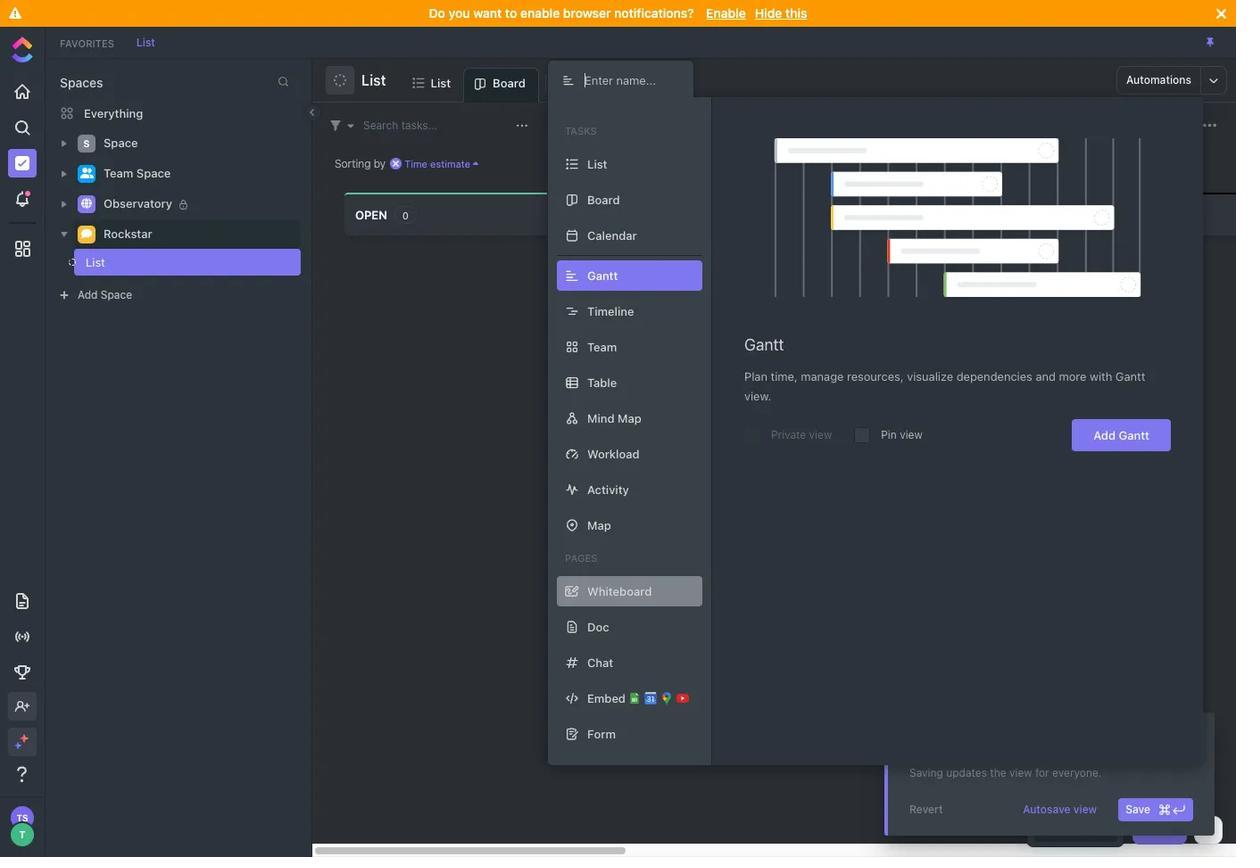 Task type: locate. For each thing, give the bounding box(es) containing it.
1 vertical spatial list link
[[431, 68, 458, 102]]

task
[[1156, 824, 1180, 837]]

view right pin
[[900, 428, 923, 442]]

1 horizontal spatial map
[[618, 411, 642, 425]]

list link up search tasks... text field
[[431, 68, 458, 102]]

0 horizontal spatial the
[[738, 104, 754, 116]]

or reload
[[819, 104, 862, 116]]

do you want to enable browser notifications? enable hide this
[[429, 5, 807, 21]]

view inside button
[[1074, 803, 1097, 817]]

add down comment icon
[[78, 288, 98, 302]]

2 0 from the left
[[935, 209, 942, 221]]

1 horizontal spatial the
[[990, 767, 1007, 780]]

space down everything
[[104, 136, 138, 150]]

form
[[587, 727, 616, 741]]

0 horizontal spatial 0
[[402, 209, 409, 221]]

plan
[[744, 370, 768, 384]]

view button
[[547, 68, 607, 103]]

1 vertical spatial board
[[587, 192, 620, 207]]

0 horizontal spatial add
[[78, 288, 98, 302]]

estimate
[[430, 158, 471, 169]]

1 vertical spatial gantt
[[1116, 370, 1146, 384]]

0 horizontal spatial team
[[104, 166, 133, 181]]

view
[[809, 428, 832, 442], [900, 428, 923, 442], [1010, 767, 1032, 780], [1074, 803, 1097, 817]]

space down rockstar
[[101, 288, 132, 302]]

saving
[[910, 767, 943, 780]]

observatory
[[104, 197, 172, 211]]

resources,
[[847, 370, 904, 384]]

team up table
[[587, 340, 617, 354]]

1 horizontal spatial board
[[587, 192, 620, 207]]

list link
[[127, 35, 164, 49], [431, 68, 458, 102], [69, 249, 271, 276]]

map
[[618, 411, 642, 425], [587, 518, 611, 532]]

add down with
[[1094, 428, 1116, 443]]

plan time, manage resources, visualize dependencies and more with gantt view.
[[744, 370, 1146, 403]]

board
[[493, 76, 526, 90], [587, 192, 620, 207]]

2 vertical spatial space
[[101, 288, 132, 302]]

the
[[738, 104, 754, 116], [990, 767, 1007, 780]]

updates
[[946, 767, 987, 780]]

mind
[[587, 411, 615, 425]]

0 vertical spatial team
[[104, 166, 133, 181]]

team right user group icon at the top left of page
[[104, 166, 133, 181]]

0 vertical spatial map
[[618, 411, 642, 425]]

rockstar link
[[104, 220, 289, 249]]

1 horizontal spatial team
[[587, 340, 617, 354]]

list up search
[[362, 72, 386, 88]]

1 horizontal spatial add
[[1094, 428, 1116, 443]]

1 horizontal spatial 0
[[935, 209, 942, 221]]

add
[[78, 288, 98, 302], [1094, 428, 1116, 443]]

private view
[[771, 428, 832, 442]]

list right "favorites"
[[136, 35, 155, 49]]

1 vertical spatial team
[[587, 340, 617, 354]]

hide
[[755, 5, 782, 21]]

you changed the layout.
[[674, 104, 789, 116]]

assignees
[[1067, 120, 1116, 132]]

changed
[[694, 104, 736, 116]]

map right the mind
[[618, 411, 642, 425]]

layout.
[[757, 104, 789, 116]]

view for autosave view
[[1074, 803, 1097, 817]]

search tasks...
[[363, 118, 438, 132]]

view right private
[[809, 428, 832, 442]]

2 vertical spatial gantt
[[1119, 428, 1150, 443]]

board link
[[493, 69, 533, 102]]

0 right open
[[402, 209, 409, 221]]

list down comment icon
[[86, 255, 105, 270]]

map down activity at the bottom of page
[[587, 518, 611, 532]]

gantt
[[744, 336, 784, 354], [1116, 370, 1146, 384], [1119, 428, 1150, 443]]

1 0 from the left
[[402, 209, 409, 221]]

board up pending
[[587, 192, 620, 207]]

the for changed
[[738, 104, 754, 116]]

for
[[1035, 767, 1050, 780]]

list link down rockstar
[[69, 249, 271, 276]]

the left layout.
[[738, 104, 754, 116]]

view down everyone.
[[1074, 803, 1097, 817]]

1 vertical spatial map
[[587, 518, 611, 532]]

enable
[[706, 5, 746, 21]]

want
[[473, 5, 502, 21]]

team for team
[[587, 340, 617, 354]]

do
[[429, 5, 445, 21]]

0 horizontal spatial map
[[587, 518, 611, 532]]

globe image
[[81, 198, 92, 209]]

0
[[402, 209, 409, 221], [935, 209, 942, 221]]

by
[[374, 157, 386, 170]]

pin view
[[881, 428, 923, 442]]

list link right "favorites"
[[127, 35, 164, 49]]

reload
[[832, 104, 862, 116]]

0 vertical spatial the
[[738, 104, 754, 116]]

add gantt
[[1094, 428, 1150, 443]]

with
[[1090, 370, 1113, 384]]

you
[[674, 104, 692, 116]]

pages
[[565, 553, 598, 564]]

automations
[[1127, 73, 1192, 87]]

0 vertical spatial space
[[104, 136, 138, 150]]

in
[[843, 208, 855, 222]]

space up observatory on the left of page
[[136, 166, 171, 181]]

the for updates
[[990, 767, 1007, 780]]

notifications?
[[614, 5, 694, 21]]

space
[[104, 136, 138, 150], [136, 166, 171, 181], [101, 288, 132, 302]]

the right updates
[[990, 767, 1007, 780]]

0 vertical spatial add
[[78, 288, 98, 302]]

0 horizontal spatial board
[[493, 76, 526, 90]]

0 vertical spatial board
[[493, 76, 526, 90]]

add for add gantt
[[1094, 428, 1116, 443]]

space for team space
[[136, 166, 171, 181]]

1 vertical spatial the
[[990, 767, 1007, 780]]

1 vertical spatial space
[[136, 166, 171, 181]]

more
[[1059, 370, 1087, 384]]

assignees button
[[1045, 115, 1123, 136]]

in progress
[[843, 208, 920, 222]]

2 vertical spatial list link
[[69, 249, 271, 276]]

visualize
[[907, 370, 953, 384]]

completed
[[1086, 208, 1158, 222]]

0 right progress
[[935, 209, 942, 221]]

1 vertical spatial add
[[1094, 428, 1116, 443]]

board left view dropdown button
[[493, 76, 526, 90]]

add space
[[78, 288, 132, 302]]

list
[[136, 35, 155, 49], [362, 72, 386, 88], [431, 76, 451, 90], [587, 157, 607, 171], [86, 255, 105, 270]]

sorting by
[[335, 157, 386, 170]]



Task type: describe. For each thing, give the bounding box(es) containing it.
chat
[[587, 656, 614, 670]]

view for pin view
[[900, 428, 923, 442]]

view left "for"
[[1010, 767, 1032, 780]]

time,
[[771, 370, 798, 384]]

time
[[405, 158, 427, 169]]

Enter name... field
[[583, 72, 679, 88]]

timeline
[[587, 304, 634, 318]]

list button
[[354, 61, 386, 100]]

automations button
[[1118, 67, 1201, 94]]

progress
[[858, 208, 920, 222]]

space for add space
[[101, 288, 132, 302]]

autosave view
[[1023, 803, 1097, 817]]

you
[[449, 5, 470, 21]]

rockstar
[[104, 227, 152, 241]]

0 for open
[[402, 209, 409, 221]]

doc
[[587, 620, 609, 634]]

observatory link
[[104, 190, 289, 219]]

save
[[1126, 803, 1151, 817]]

Search tasks... text field
[[363, 113, 512, 138]]

activity
[[587, 482, 629, 497]]

open
[[355, 208, 387, 222]]

list down tasks at the top left of page
[[587, 157, 607, 171]]

search
[[363, 118, 398, 132]]

list up search tasks... text field
[[431, 76, 451, 90]]

manage
[[801, 370, 844, 384]]

gantt inside plan time, manage resources, visualize dependencies and more with gantt view.
[[1116, 370, 1146, 384]]

mind map
[[587, 411, 642, 425]]

view for private view
[[809, 428, 832, 442]]

saving updates the view for everyone.
[[910, 767, 1102, 780]]

everything
[[84, 106, 143, 120]]

autosave
[[1023, 803, 1071, 817]]

table
[[587, 375, 617, 390]]

sorting
[[335, 157, 371, 170]]

spaces
[[60, 75, 103, 90]]

embed
[[587, 691, 626, 706]]

whiteboard
[[587, 584, 652, 599]]

spaces link
[[46, 75, 103, 90]]

add for add space
[[78, 288, 98, 302]]

list inside button
[[362, 72, 386, 88]]

tasks
[[565, 125, 597, 137]]

enable
[[520, 5, 560, 21]]

browser
[[563, 5, 611, 21]]

calendar
[[587, 228, 637, 242]]

revert
[[910, 803, 943, 817]]

user group image
[[80, 168, 93, 179]]

team space link
[[104, 160, 289, 188]]

everyone.
[[1053, 767, 1102, 780]]

this
[[786, 5, 807, 21]]

save button
[[1119, 799, 1194, 822]]

revert button
[[902, 799, 950, 822]]

favorites
[[60, 37, 114, 49]]

0 vertical spatial gantt
[[744, 336, 784, 354]]

0 vertical spatial list link
[[127, 35, 164, 49]]

and
[[1036, 370, 1056, 384]]

to
[[505, 5, 517, 21]]

comment image
[[81, 229, 92, 240]]

private
[[771, 428, 806, 442]]

time estimate
[[405, 158, 471, 169]]

everything link
[[46, 99, 312, 128]]

pending
[[599, 208, 651, 222]]

autosave view button
[[1016, 799, 1104, 822]]

dependencies
[[957, 370, 1033, 384]]

tasks...
[[401, 118, 438, 132]]

0 for in progress
[[935, 209, 942, 221]]

view.
[[744, 389, 772, 403]]

pin
[[881, 428, 897, 442]]

team for team space
[[104, 166, 133, 181]]

workload
[[587, 447, 640, 461]]

space link
[[104, 129, 289, 158]]

view
[[572, 75, 599, 89]]

or
[[819, 104, 829, 116]]

team space
[[104, 166, 171, 181]]



Task type: vqa. For each thing, say whether or not it's contained in the screenshot.
"Add" related to Add Space
yes



